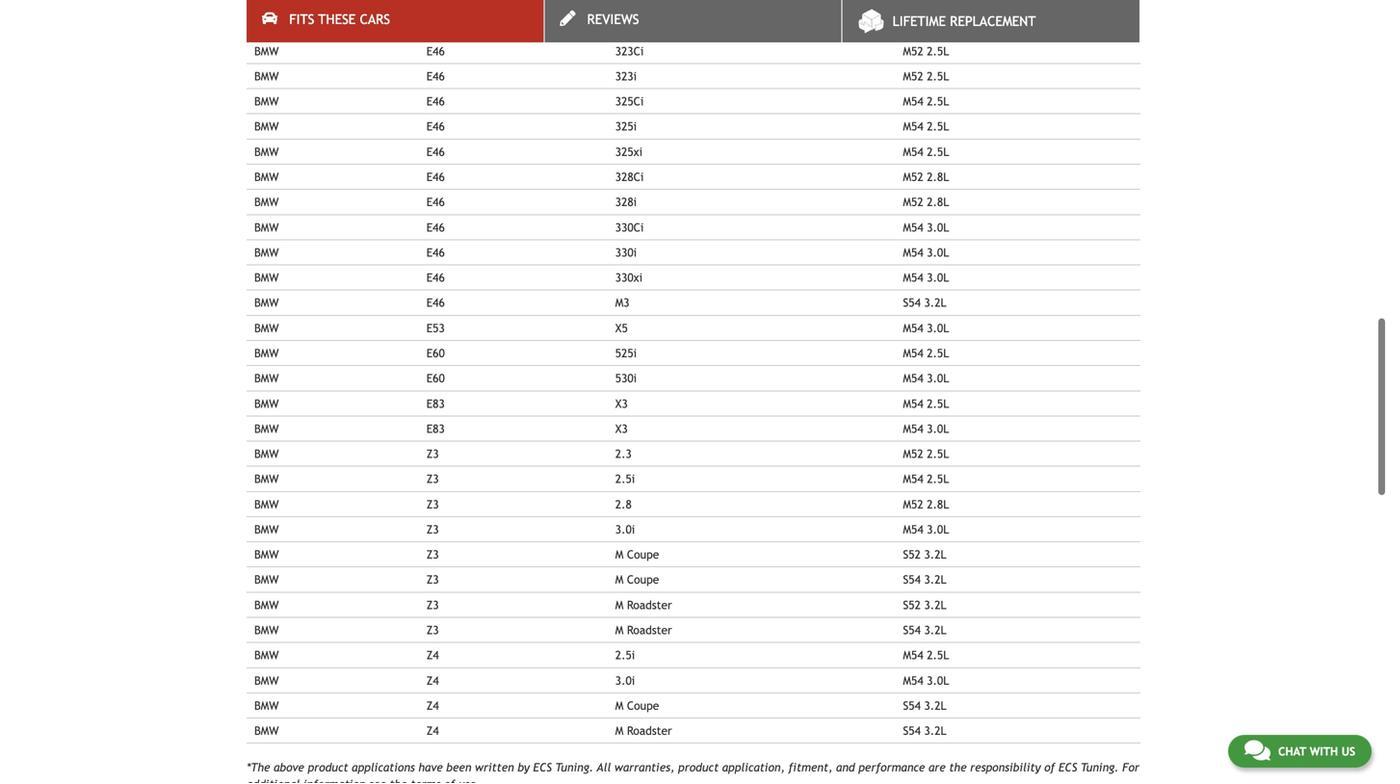 Task type: vqa. For each thing, say whether or not it's contained in the screenshot.
parts on the top of the page
no



Task type: describe. For each thing, give the bounding box(es) containing it.
7 m54 3.0l from the top
[[904, 420, 950, 434]]

3 m54 3.0l from the top
[[904, 244, 950, 257]]

2 3.0l from the top
[[927, 219, 950, 232]]

1 2.5l from the top
[[927, 42, 950, 56]]

22 bmw from the top
[[254, 546, 279, 560]]

*the
[[247, 759, 270, 773]]

2 roadster from the top
[[627, 622, 672, 635]]

8 2.5l from the top
[[927, 445, 950, 459]]

9 3.0l from the top
[[927, 672, 950, 686]]

3 s54 from the top
[[904, 622, 921, 635]]

1 m54 2.5l from the top
[[904, 93, 950, 106]]

1 3.2l from the top
[[925, 294, 947, 308]]

m52 for 2.8
[[904, 496, 924, 509]]

4 3.2l from the top
[[925, 596, 947, 610]]

1 s54 3.2l from the top
[[904, 294, 947, 308]]

328ci
[[616, 168, 644, 182]]

and
[[837, 759, 855, 773]]

m52 2.8l for 328i
[[904, 193, 950, 207]]

performance
[[859, 759, 926, 773]]

fitment,
[[789, 759, 833, 773]]

12 m54 from the top
[[904, 420, 924, 434]]

are
[[929, 759, 946, 773]]

3 roadster from the top
[[627, 722, 672, 736]]

e46 for 330i
[[427, 244, 445, 257]]

lifetime replacement link
[[843, 0, 1140, 42]]

e46 for 328ci
[[427, 168, 445, 182]]

5 bmw from the top
[[254, 118, 279, 131]]

x3 for m54 2.5l
[[616, 395, 628, 408]]

10 m54 from the top
[[904, 370, 924, 383]]

2 2.5l from the top
[[927, 67, 950, 81]]

1 m coupe from the top
[[616, 546, 660, 560]]

2 coupe from the top
[[627, 571, 660, 585]]

6 3.0l from the top
[[927, 370, 950, 383]]

e46 for 325xi
[[427, 143, 445, 156]]

5 s54 3.2l from the top
[[904, 722, 947, 736]]

9 bmw from the top
[[254, 219, 279, 232]]

x3 for m54 3.0l
[[616, 420, 628, 434]]

3 s54 3.2l from the top
[[904, 622, 947, 635]]

2 3.2l from the top
[[925, 546, 947, 560]]

1 m54 from the top
[[904, 17, 924, 30]]

14 m54 from the top
[[904, 521, 924, 534]]

1 tuning. from the left
[[556, 759, 594, 773]]

2 tuning. from the left
[[1081, 759, 1120, 773]]

2 m roadster from the top
[[616, 622, 672, 635]]

2 ecs from the left
[[1059, 759, 1078, 773]]

4 3.0l from the top
[[927, 269, 950, 282]]

15 bmw from the top
[[254, 370, 279, 383]]

325i
[[616, 118, 637, 131]]

replacement
[[951, 13, 1036, 29]]

information
[[303, 776, 366, 784]]

with
[[1310, 745, 1339, 759]]

4 s54 3.2l from the top
[[904, 697, 947, 711]]

e46 for m3
[[427, 294, 445, 308]]

10 bmw from the top
[[254, 244, 279, 257]]

terms
[[411, 776, 441, 784]]

1 product from the left
[[308, 759, 348, 773]]

6 m54 from the top
[[904, 244, 924, 257]]

*the above product applications have been written by                 ecs tuning. all warranties, product application, fitment,                 and performance are the responsibility of ecs tuning.                 for additional information see the terms of use.
[[247, 759, 1140, 784]]

3 m54 from the top
[[904, 118, 924, 131]]

325ci
[[616, 93, 644, 106]]

2.8
[[616, 496, 632, 509]]

chat with us
[[1279, 745, 1356, 759]]

1 bmw from the top
[[254, 17, 279, 30]]

cars
[[360, 12, 390, 27]]

m52 for 2.3
[[904, 445, 924, 459]]

5 m from the top
[[616, 697, 624, 711]]

7 bmw from the top
[[254, 168, 279, 182]]

15 m54 from the top
[[904, 647, 924, 660]]

27 bmw from the top
[[254, 672, 279, 686]]

1 z3 from the top
[[427, 445, 439, 459]]

3 2.5l from the top
[[927, 93, 950, 106]]

24 bmw from the top
[[254, 596, 279, 610]]

2.8l for 328ci
[[927, 168, 950, 182]]

2 m54 from the top
[[904, 93, 924, 106]]

e46 for 328i
[[427, 193, 445, 207]]

25 bmw from the top
[[254, 622, 279, 635]]

5 3.0l from the top
[[927, 319, 950, 333]]

5 m54 2.5l from the top
[[904, 395, 950, 408]]

2.3
[[616, 445, 632, 459]]

12 bmw from the top
[[254, 294, 279, 308]]

5 m54 3.0l from the top
[[904, 319, 950, 333]]

2 product from the left
[[679, 759, 719, 773]]

6 m54 3.0l from the top
[[904, 370, 950, 383]]

3 m54 2.5l from the top
[[904, 143, 950, 156]]

applications
[[352, 759, 415, 773]]

m52 2.5l for 323i
[[904, 67, 950, 81]]

written
[[475, 759, 514, 773]]

z4 for 3.0i
[[427, 672, 439, 686]]

fits these cars
[[289, 12, 390, 27]]

7 z3 from the top
[[427, 596, 439, 610]]

8 bmw from the top
[[254, 193, 279, 207]]

7 3.2l from the top
[[925, 722, 947, 736]]

9 m54 from the top
[[904, 345, 924, 358]]

323ci
[[616, 42, 644, 56]]

8 3.0l from the top
[[927, 521, 950, 534]]

warranties,
[[615, 759, 675, 773]]

2 m54 3.0l from the top
[[904, 219, 950, 232]]

16 bmw from the top
[[254, 395, 279, 408]]

2 z3 from the top
[[427, 471, 439, 484]]

2 s54 3.2l from the top
[[904, 571, 947, 585]]

by
[[518, 759, 530, 773]]

additional
[[247, 776, 300, 784]]

21 bmw from the top
[[254, 521, 279, 534]]

1 vertical spatial the
[[390, 776, 407, 784]]

1 s54 from the top
[[904, 294, 921, 308]]

3 coupe from the top
[[627, 697, 660, 711]]

e53
[[427, 319, 445, 333]]

s52 for m roadster
[[904, 596, 921, 610]]

1 roadster from the top
[[627, 596, 672, 610]]

5 3.2l from the top
[[925, 622, 947, 635]]

6 m from the top
[[616, 722, 624, 736]]

2.8l for 2.8
[[927, 496, 950, 509]]

19 bmw from the top
[[254, 471, 279, 484]]

23 bmw from the top
[[254, 571, 279, 585]]

e46 for 325ci
[[427, 93, 445, 106]]

z4 for m roadster
[[427, 722, 439, 736]]

4 2.5l from the top
[[927, 118, 950, 131]]

4 z3 from the top
[[427, 521, 439, 534]]

m52 for 328i
[[904, 193, 924, 207]]

2 s54 from the top
[[904, 571, 921, 585]]

e83 for m54 3.0l
[[427, 420, 445, 434]]

2 m coupe from the top
[[616, 571, 660, 585]]



Task type: locate. For each thing, give the bounding box(es) containing it.
these
[[318, 12, 356, 27]]

323i
[[616, 67, 637, 81]]

10 e46 from the top
[[427, 269, 445, 282]]

of down been
[[444, 776, 455, 784]]

e83
[[427, 395, 445, 408], [427, 420, 445, 434]]

20 bmw from the top
[[254, 496, 279, 509]]

0 horizontal spatial ecs
[[534, 759, 552, 773]]

s52 3.2l for coupe
[[904, 546, 947, 560]]

for
[[1123, 759, 1140, 773]]

application,
[[723, 759, 785, 773]]

the right are
[[950, 759, 967, 773]]

e60 for 530i
[[427, 370, 445, 383]]

0 vertical spatial the
[[950, 759, 967, 773]]

m54
[[904, 17, 924, 30], [904, 93, 924, 106], [904, 118, 924, 131], [904, 143, 924, 156], [904, 219, 924, 232], [904, 244, 924, 257], [904, 269, 924, 282], [904, 319, 924, 333], [904, 345, 924, 358], [904, 370, 924, 383], [904, 395, 924, 408], [904, 420, 924, 434], [904, 471, 924, 484], [904, 521, 924, 534], [904, 647, 924, 660], [904, 672, 924, 686]]

1 vertical spatial m roadster
[[616, 622, 672, 635]]

e60 for 525i
[[427, 345, 445, 358]]

7 2.5l from the top
[[927, 395, 950, 408]]

14 bmw from the top
[[254, 345, 279, 358]]

z4
[[427, 647, 439, 660], [427, 672, 439, 686], [427, 697, 439, 711], [427, 722, 439, 736]]

2 m52 2.8l from the top
[[904, 193, 950, 207]]

4 m54 3.0l from the top
[[904, 269, 950, 282]]

1 vertical spatial x3
[[616, 420, 628, 434]]

ecs
[[534, 759, 552, 773], [1059, 759, 1078, 773]]

3 e46 from the top
[[427, 93, 445, 106]]

2 vertical spatial 2.8l
[[927, 496, 950, 509]]

3 m roadster from the top
[[616, 722, 672, 736]]

3.0l
[[927, 17, 950, 30], [927, 219, 950, 232], [927, 244, 950, 257], [927, 269, 950, 282], [927, 319, 950, 333], [927, 370, 950, 383], [927, 420, 950, 434], [927, 521, 950, 534], [927, 672, 950, 686]]

2 3.0i from the top
[[616, 672, 635, 686]]

2.8l for 328i
[[927, 193, 950, 207]]

0 vertical spatial e60
[[427, 345, 445, 358]]

3 m from the top
[[616, 596, 624, 610]]

3 bmw from the top
[[254, 67, 279, 81]]

1 e83 from the top
[[427, 395, 445, 408]]

11 m54 from the top
[[904, 395, 924, 408]]

9 e46 from the top
[[427, 244, 445, 257]]

z3
[[427, 445, 439, 459], [427, 471, 439, 484], [427, 496, 439, 509], [427, 521, 439, 534], [427, 546, 439, 560], [427, 571, 439, 585], [427, 596, 439, 610], [427, 622, 439, 635]]

m52 2.8l
[[904, 168, 950, 182], [904, 193, 950, 207], [904, 496, 950, 509]]

3.0i
[[616, 521, 635, 534], [616, 672, 635, 686]]

3.0i for z4
[[616, 672, 635, 686]]

of right responsibility
[[1045, 759, 1056, 773]]

0 vertical spatial m coupe
[[616, 546, 660, 560]]

chat
[[1279, 745, 1307, 759]]

2 2.8l from the top
[[927, 193, 950, 207]]

330i
[[616, 244, 637, 257]]

fits these cars link
[[247, 0, 544, 42]]

530i down 525i on the left top of the page
[[616, 370, 637, 383]]

reviews link
[[545, 0, 842, 42]]

m
[[616, 546, 624, 560], [616, 571, 624, 585], [616, 596, 624, 610], [616, 622, 624, 635], [616, 697, 624, 711], [616, 722, 624, 736]]

2.5i for z4
[[616, 647, 635, 660]]

1 vertical spatial of
[[444, 776, 455, 784]]

z4 for m coupe
[[427, 697, 439, 711]]

e60
[[427, 345, 445, 358], [427, 370, 445, 383]]

5 m52 from the top
[[904, 445, 924, 459]]

fits
[[289, 12, 315, 27]]

0 vertical spatial e83
[[427, 395, 445, 408]]

2 vertical spatial roadster
[[627, 722, 672, 736]]

0 vertical spatial coupe
[[627, 546, 660, 560]]

0 vertical spatial roadster
[[627, 596, 672, 610]]

1 m roadster from the top
[[616, 596, 672, 610]]

0 vertical spatial 2.5i
[[616, 471, 635, 484]]

3.0i up warranties, in the bottom left of the page
[[616, 672, 635, 686]]

1 vertical spatial 2.5i
[[616, 647, 635, 660]]

17 bmw from the top
[[254, 420, 279, 434]]

0 vertical spatial 530i
[[616, 17, 637, 30]]

coupe
[[627, 546, 660, 560], [627, 571, 660, 585], [627, 697, 660, 711]]

comments image
[[1245, 739, 1271, 762]]

e46 for 323i
[[427, 67, 445, 81]]

1 horizontal spatial the
[[950, 759, 967, 773]]

m54 3.0l
[[904, 17, 950, 30], [904, 219, 950, 232], [904, 244, 950, 257], [904, 269, 950, 282], [904, 319, 950, 333], [904, 370, 950, 383], [904, 420, 950, 434], [904, 521, 950, 534], [904, 672, 950, 686]]

1 m from the top
[[616, 546, 624, 560]]

m52 2.8l for 328ci
[[904, 168, 950, 182]]

x5
[[616, 319, 628, 333]]

0 horizontal spatial the
[[390, 776, 407, 784]]

18 bmw from the top
[[254, 445, 279, 459]]

e46
[[427, 42, 445, 56], [427, 67, 445, 81], [427, 93, 445, 106], [427, 118, 445, 131], [427, 143, 445, 156], [427, 168, 445, 182], [427, 193, 445, 207], [427, 219, 445, 232], [427, 244, 445, 257], [427, 269, 445, 282], [427, 294, 445, 308]]

1 horizontal spatial tuning.
[[1081, 759, 1120, 773]]

0 horizontal spatial product
[[308, 759, 348, 773]]

1 vertical spatial coupe
[[627, 571, 660, 585]]

1 vertical spatial 530i
[[616, 370, 637, 383]]

3 m52 from the top
[[904, 168, 924, 182]]

s54 3.2l
[[904, 294, 947, 308], [904, 571, 947, 585], [904, 622, 947, 635], [904, 697, 947, 711], [904, 722, 947, 736]]

5 2.5l from the top
[[927, 143, 950, 156]]

9 2.5l from the top
[[927, 471, 950, 484]]

26 bmw from the top
[[254, 647, 279, 660]]

m coupe
[[616, 546, 660, 560], [616, 571, 660, 585], [616, 697, 660, 711]]

3 3.0l from the top
[[927, 244, 950, 257]]

328i
[[616, 193, 637, 207]]

e46 for 330xi
[[427, 269, 445, 282]]

530i up 323ci
[[616, 17, 637, 30]]

1 vertical spatial 2.8l
[[927, 193, 950, 207]]

2 e46 from the top
[[427, 67, 445, 81]]

2 vertical spatial m roadster
[[616, 722, 672, 736]]

13 bmw from the top
[[254, 319, 279, 333]]

m52 2.8l for 2.8
[[904, 496, 950, 509]]

0 horizontal spatial tuning.
[[556, 759, 594, 773]]

2 vertical spatial coupe
[[627, 697, 660, 711]]

0 horizontal spatial of
[[444, 776, 455, 784]]

2 vertical spatial m52 2.5l
[[904, 445, 950, 459]]

2.5l
[[927, 42, 950, 56], [927, 67, 950, 81], [927, 93, 950, 106], [927, 118, 950, 131], [927, 143, 950, 156], [927, 345, 950, 358], [927, 395, 950, 408], [927, 445, 950, 459], [927, 471, 950, 484], [927, 647, 950, 660]]

s52 3.2l for roadster
[[904, 596, 947, 610]]

3 m coupe from the top
[[616, 697, 660, 711]]

above
[[274, 759, 304, 773]]

3 z3 from the top
[[427, 496, 439, 509]]

s52
[[904, 546, 921, 560], [904, 596, 921, 610]]

m roadster
[[616, 596, 672, 610], [616, 622, 672, 635], [616, 722, 672, 736]]

3.0i for z3
[[616, 521, 635, 534]]

0 vertical spatial of
[[1045, 759, 1056, 773]]

0 vertical spatial x3
[[616, 395, 628, 408]]

0 vertical spatial m52 2.8l
[[904, 168, 950, 182]]

4 m from the top
[[616, 622, 624, 635]]

m3
[[616, 294, 630, 308]]

7 m54 from the top
[[904, 269, 924, 282]]

reviews
[[588, 12, 639, 27]]

e46 for 330ci
[[427, 219, 445, 232]]

product right warranties, in the bottom left of the page
[[679, 759, 719, 773]]

been
[[447, 759, 472, 773]]

e83 for m54 2.5l
[[427, 395, 445, 408]]

1 vertical spatial m52 2.8l
[[904, 193, 950, 207]]

chat with us link
[[1229, 735, 1373, 768]]

8 e46 from the top
[[427, 219, 445, 232]]

1 3.0l from the top
[[927, 17, 950, 30]]

m54 2.5l
[[904, 93, 950, 106], [904, 118, 950, 131], [904, 143, 950, 156], [904, 345, 950, 358], [904, 395, 950, 408], [904, 471, 950, 484], [904, 647, 950, 660]]

tuning. left all
[[556, 759, 594, 773]]

2 z4 from the top
[[427, 672, 439, 686]]

0 vertical spatial 2.8l
[[927, 168, 950, 182]]

2 vertical spatial m52 2.8l
[[904, 496, 950, 509]]

1 vertical spatial m52 2.5l
[[904, 67, 950, 81]]

1 horizontal spatial of
[[1045, 759, 1056, 773]]

m52 for 323i
[[904, 67, 924, 81]]

330ci
[[616, 219, 644, 232]]

tuning.
[[556, 759, 594, 773], [1081, 759, 1120, 773]]

1 m52 from the top
[[904, 42, 924, 56]]

16 m54 from the top
[[904, 672, 924, 686]]

2 bmw from the top
[[254, 42, 279, 56]]

2 m from the top
[[616, 571, 624, 585]]

8 m54 from the top
[[904, 319, 924, 333]]

0 vertical spatial s52 3.2l
[[904, 546, 947, 560]]

roadster
[[627, 596, 672, 610], [627, 622, 672, 635], [627, 722, 672, 736]]

1 z4 from the top
[[427, 647, 439, 660]]

1 horizontal spatial ecs
[[1059, 759, 1078, 773]]

6 m54 2.5l from the top
[[904, 471, 950, 484]]

3 m52 2.8l from the top
[[904, 496, 950, 509]]

lifetime replacement
[[893, 13, 1036, 29]]

6 bmw from the top
[[254, 143, 279, 156]]

1 vertical spatial 3.0i
[[616, 672, 635, 686]]

2.8l
[[927, 168, 950, 182], [927, 193, 950, 207], [927, 496, 950, 509]]

2 m54 2.5l from the top
[[904, 118, 950, 131]]

2 e83 from the top
[[427, 420, 445, 434]]

ecs right responsibility
[[1059, 759, 1078, 773]]

2 vertical spatial m coupe
[[616, 697, 660, 711]]

29 bmw from the top
[[254, 722, 279, 736]]

m52 for 328ci
[[904, 168, 924, 182]]

1 2.5i from the top
[[616, 471, 635, 484]]

use.
[[459, 776, 480, 784]]

m52 for 323ci
[[904, 42, 924, 56]]

1 vertical spatial roadster
[[627, 622, 672, 635]]

1 e46 from the top
[[427, 42, 445, 56]]

1 530i from the top
[[616, 17, 637, 30]]

3 m52 2.5l from the top
[[904, 445, 950, 459]]

325xi
[[616, 143, 643, 156]]

1 vertical spatial m coupe
[[616, 571, 660, 585]]

s52 3.2l
[[904, 546, 947, 560], [904, 596, 947, 610]]

525i
[[616, 345, 637, 358]]

0 vertical spatial m52 2.5l
[[904, 42, 950, 56]]

lifetime
[[893, 13, 946, 29]]

1 horizontal spatial product
[[679, 759, 719, 773]]

the
[[950, 759, 967, 773], [390, 776, 407, 784]]

2 m52 from the top
[[904, 67, 924, 81]]

product
[[308, 759, 348, 773], [679, 759, 719, 773]]

the down applications
[[390, 776, 407, 784]]

530i
[[616, 17, 637, 30], [616, 370, 637, 383]]

13 m54 from the top
[[904, 471, 924, 484]]

ecs right by
[[534, 759, 552, 773]]

4 bmw from the top
[[254, 93, 279, 106]]

8 m54 3.0l from the top
[[904, 521, 950, 534]]

3.2l
[[925, 294, 947, 308], [925, 546, 947, 560], [925, 571, 947, 585], [925, 596, 947, 610], [925, 622, 947, 635], [925, 697, 947, 711], [925, 722, 947, 736]]

see
[[369, 776, 386, 784]]

6 2.5l from the top
[[927, 345, 950, 358]]

7 m54 2.5l from the top
[[904, 647, 950, 660]]

all
[[597, 759, 611, 773]]

m52 2.5l for 323ci
[[904, 42, 950, 56]]

s52 for m coupe
[[904, 546, 921, 560]]

2.5i for z3
[[616, 471, 635, 484]]

tuning. left for
[[1081, 759, 1120, 773]]

9 m54 3.0l from the top
[[904, 672, 950, 686]]

product up information
[[308, 759, 348, 773]]

1 e60 from the top
[[427, 345, 445, 358]]

z4 for 2.5i
[[427, 647, 439, 660]]

bmw
[[254, 17, 279, 30], [254, 42, 279, 56], [254, 67, 279, 81], [254, 93, 279, 106], [254, 118, 279, 131], [254, 143, 279, 156], [254, 168, 279, 182], [254, 193, 279, 207], [254, 219, 279, 232], [254, 244, 279, 257], [254, 269, 279, 282], [254, 294, 279, 308], [254, 319, 279, 333], [254, 345, 279, 358], [254, 370, 279, 383], [254, 395, 279, 408], [254, 420, 279, 434], [254, 445, 279, 459], [254, 471, 279, 484], [254, 496, 279, 509], [254, 521, 279, 534], [254, 546, 279, 560], [254, 571, 279, 585], [254, 596, 279, 610], [254, 622, 279, 635], [254, 647, 279, 660], [254, 672, 279, 686], [254, 697, 279, 711], [254, 722, 279, 736]]

2 x3 from the top
[[616, 420, 628, 434]]

1 vertical spatial s52
[[904, 596, 921, 610]]

0 vertical spatial m roadster
[[616, 596, 672, 610]]

of
[[1045, 759, 1056, 773], [444, 776, 455, 784]]

4 m54 2.5l from the top
[[904, 345, 950, 358]]

8 z3 from the top
[[427, 622, 439, 635]]

responsibility
[[971, 759, 1041, 773]]

5 z3 from the top
[[427, 546, 439, 560]]

x3
[[616, 395, 628, 408], [616, 420, 628, 434]]

us
[[1342, 745, 1356, 759]]

s54
[[904, 294, 921, 308], [904, 571, 921, 585], [904, 622, 921, 635], [904, 697, 921, 711], [904, 722, 921, 736]]

11 bmw from the top
[[254, 269, 279, 282]]

3 3.2l from the top
[[925, 571, 947, 585]]

1 vertical spatial e60
[[427, 370, 445, 383]]

330xi
[[616, 269, 643, 282]]

1 vertical spatial s52 3.2l
[[904, 596, 947, 610]]

e46 for 323ci
[[427, 42, 445, 56]]

m52
[[904, 42, 924, 56], [904, 67, 924, 81], [904, 168, 924, 182], [904, 193, 924, 207], [904, 445, 924, 459], [904, 496, 924, 509]]

1 vertical spatial e83
[[427, 420, 445, 434]]

e46 for 325i
[[427, 118, 445, 131]]

m52 2.5l
[[904, 42, 950, 56], [904, 67, 950, 81], [904, 445, 950, 459]]

2 m52 2.5l from the top
[[904, 67, 950, 81]]

m52 2.5l for 2.3
[[904, 445, 950, 459]]

7 3.0l from the top
[[927, 420, 950, 434]]

2.5i
[[616, 471, 635, 484], [616, 647, 635, 660]]

0 vertical spatial 3.0i
[[616, 521, 635, 534]]

4 z4 from the top
[[427, 722, 439, 736]]

have
[[419, 759, 443, 773]]

0 vertical spatial s52
[[904, 546, 921, 560]]

1 m54 3.0l from the top
[[904, 17, 950, 30]]

3.0i down 2.8
[[616, 521, 635, 534]]



